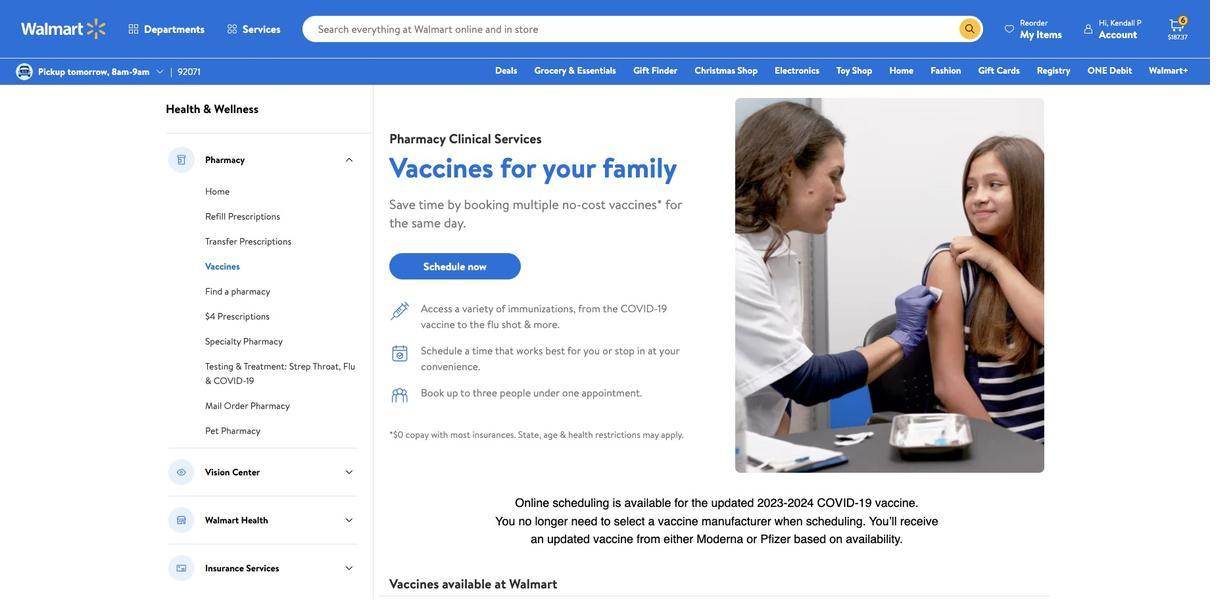 Task type: vqa. For each thing, say whether or not it's contained in the screenshot.
'flu'
yes



Task type: describe. For each thing, give the bounding box(es) containing it.
throat,
[[313, 360, 341, 373]]

book up to three people under one appointment.
[[421, 386, 642, 400]]

a for time
[[465, 343, 470, 358]]

now
[[468, 259, 487, 274]]

same
[[412, 214, 441, 232]]

at inside the schedule a time that works best for you or stop in at your convenience.
[[648, 343, 657, 358]]

gift cards link
[[973, 63, 1026, 78]]

walmart+
[[1150, 64, 1189, 77]]

most
[[451, 428, 471, 442]]

1 vertical spatial to
[[461, 386, 471, 400]]

registry link
[[1032, 63, 1077, 78]]

variety
[[463, 301, 494, 316]]

shop for christmas shop
[[738, 64, 758, 77]]

find a pharmacy link
[[205, 284, 270, 298]]

toy shop
[[837, 64, 873, 77]]

& right testing
[[236, 360, 242, 373]]

shop for toy shop
[[853, 64, 873, 77]]

refill prescriptions link
[[205, 209, 280, 223]]

time inside the save time by booking multiple no-cost vaccines* for the same day.
[[419, 195, 445, 213]]

tomorrow,
[[67, 65, 110, 78]]

walmart+ link
[[1144, 63, 1195, 78]]

reorder
[[1021, 17, 1049, 28]]

9am
[[132, 65, 150, 78]]

pet
[[205, 424, 219, 438]]

vaccines link
[[205, 259, 240, 273]]

account
[[1099, 27, 1138, 41]]

1 vertical spatial walmart
[[509, 575, 558, 593]]

$187.37
[[1169, 32, 1188, 41]]

the inside the save time by booking multiple no-cost vaccines* for the same day.
[[390, 214, 409, 232]]

vaccines inside pharmacy clinical services vaccines for your family
[[390, 148, 494, 187]]

covid- for the
[[621, 301, 658, 316]]

vaccines available at walmart
[[390, 575, 558, 593]]

or
[[603, 343, 612, 358]]

walmart insurance services image
[[168, 555, 195, 582]]

restrictions
[[596, 428, 641, 442]]

family
[[603, 148, 677, 187]]

items
[[1037, 27, 1063, 41]]

19 for access a variety of immunizations, from the covid-19 vaccine to the flu shot & more.
[[658, 301, 667, 316]]

gift finder
[[634, 64, 678, 77]]

vision center
[[205, 466, 260, 479]]

electronics
[[775, 64, 820, 77]]

gift for gift cards
[[979, 64, 995, 77]]

multiple
[[513, 195, 559, 213]]

fashion
[[931, 64, 962, 77]]

vaccines for vaccines available at walmart
[[390, 575, 439, 593]]

& right grocery
[[569, 64, 575, 77]]

access
[[421, 301, 453, 316]]

save time by booking multiple no-cost vaccines* for the same day.
[[390, 195, 683, 232]]

your inside pharmacy clinical services vaccines for your family
[[543, 148, 596, 187]]

age
[[544, 428, 558, 442]]

& down testing
[[205, 374, 211, 388]]

pharmacy image
[[168, 147, 195, 173]]

from
[[578, 301, 601, 316]]

pet pharmacy
[[205, 424, 261, 438]]

*$0 copay with most insurances. state, age & health restrictions may apply.
[[390, 428, 684, 442]]

specialty pharmacy link
[[205, 334, 283, 348]]

one debit link
[[1082, 63, 1139, 78]]

grocery & essentials
[[535, 64, 616, 77]]

schedule now
[[424, 259, 487, 274]]

flu
[[343, 360, 355, 373]]

booking
[[464, 195, 510, 213]]

pharmacy clinical services vaccines for your family
[[390, 130, 677, 187]]

may
[[643, 428, 659, 442]]

convenience.
[[421, 359, 480, 374]]

clinical
[[449, 130, 491, 147]]

finder
[[652, 64, 678, 77]]

prescriptions for refill prescriptions
[[228, 210, 280, 223]]

deals link
[[490, 63, 523, 78]]

find a pharmacy
[[205, 285, 270, 298]]

pet pharmacy link
[[205, 423, 261, 438]]

schedule for schedule now
[[424, 259, 465, 274]]

reorder my items
[[1021, 17, 1063, 41]]

for inside the save time by booking multiple no-cost vaccines* for the same day.
[[666, 195, 683, 213]]

& left the wellness
[[203, 101, 211, 117]]

fashion link
[[925, 63, 968, 78]]

search icon image
[[965, 24, 976, 34]]

6 $187.37
[[1169, 15, 1188, 41]]

cost
[[582, 195, 606, 213]]

access a variety of immunizations, from the covid-19 vaccine to the flu shot & more.
[[421, 301, 667, 332]]

testing & treatment: strep throat, flu & covid-19 link
[[205, 359, 355, 388]]

one debit
[[1088, 64, 1133, 77]]

walmart image
[[21, 18, 107, 39]]

three
[[473, 386, 498, 400]]

pharmacy inside specialty pharmacy link
[[243, 335, 283, 348]]

vaccines*
[[609, 195, 663, 213]]

8am-
[[112, 65, 132, 78]]

your inside the schedule a time that works best for you or stop in at your convenience.
[[660, 343, 680, 358]]

hi, kendall p account
[[1099, 17, 1142, 41]]

essentials
[[577, 64, 616, 77]]

book up to three people under one appointment. image
[[390, 385, 411, 406]]

pharmacy
[[231, 285, 270, 298]]

prescriptions for $4 prescriptions
[[218, 310, 270, 323]]

hi,
[[1099, 17, 1109, 28]]

pharmacy inside pet pharmacy link
[[221, 424, 261, 438]]

services inside pharmacy clinical services vaccines for your family
[[495, 130, 542, 147]]

wellness
[[214, 101, 259, 117]]

appointment.
[[582, 386, 642, 400]]

0 vertical spatial walmart
[[205, 514, 239, 527]]

walmart health
[[205, 514, 268, 527]]

gift for gift finder
[[634, 64, 650, 77]]

copay
[[406, 428, 429, 442]]

Walmart Site-Wide search field
[[302, 16, 984, 42]]

transfer prescriptions
[[205, 235, 292, 248]]



Task type: locate. For each thing, give the bounding box(es) containing it.
1 horizontal spatial gift
[[979, 64, 995, 77]]

stop
[[615, 343, 635, 358]]

schedule inside the schedule a time that works best for you or stop in at your convenience.
[[421, 343, 463, 358]]

1 horizontal spatial covid-
[[621, 301, 658, 316]]

transfer
[[205, 235, 237, 248]]

transfer prescriptions link
[[205, 234, 292, 248]]

0 horizontal spatial covid-
[[214, 374, 246, 388]]

2 horizontal spatial for
[[666, 195, 683, 213]]

0 vertical spatial vaccines
[[390, 148, 494, 187]]

your right in
[[660, 343, 680, 358]]

0 horizontal spatial home link
[[205, 184, 230, 198]]

1 vertical spatial a
[[455, 301, 460, 316]]

walmart
[[205, 514, 239, 527], [509, 575, 558, 593]]

schedule
[[424, 259, 465, 274], [421, 343, 463, 358]]

toy
[[837, 64, 850, 77]]

0 horizontal spatial a
[[225, 285, 229, 298]]

0 horizontal spatial shop
[[738, 64, 758, 77]]

0 horizontal spatial at
[[495, 575, 506, 593]]

0 vertical spatial the
[[390, 214, 409, 232]]

2 vertical spatial the
[[470, 317, 485, 332]]

2 vertical spatial for
[[568, 343, 581, 358]]

the down save
[[390, 214, 409, 232]]

schedule left now
[[424, 259, 465, 274]]

electronics link
[[769, 63, 826, 78]]

6
[[1182, 15, 1186, 26]]

vaccines for vaccines
[[205, 260, 240, 273]]

pharmacy down "order"
[[221, 424, 261, 438]]

book
[[421, 386, 445, 400]]

one
[[562, 386, 580, 400]]

home up refill
[[205, 185, 230, 198]]

vaccines down transfer
[[205, 260, 240, 273]]

shot
[[502, 317, 522, 332]]

1 vertical spatial schedule
[[421, 343, 463, 358]]

time inside the schedule a time that works best for you or stop in at your convenience.
[[472, 343, 493, 358]]

refill prescriptions
[[205, 210, 280, 223]]

state,
[[518, 428, 542, 442]]

2 shop from the left
[[853, 64, 873, 77]]

departments
[[144, 22, 205, 36]]

the right from
[[603, 301, 618, 316]]

center
[[232, 466, 260, 479]]

a inside access a variety of immunizations, from the covid-19 vaccine to the flu shot & more.
[[455, 301, 460, 316]]

time left that
[[472, 343, 493, 358]]

kendall
[[1111, 17, 1136, 28]]

1 horizontal spatial shop
[[853, 64, 873, 77]]

pharmacy inside mail order pharmacy link
[[250, 399, 290, 413]]

covid- down testing
[[214, 374, 246, 388]]

shop right christmas
[[738, 64, 758, 77]]

home left fashion link
[[890, 64, 914, 77]]

shop right 'toy'
[[853, 64, 873, 77]]

0 vertical spatial your
[[543, 148, 596, 187]]

your
[[543, 148, 596, 187], [660, 343, 680, 358]]

prescriptions up transfer prescriptions 'link'
[[228, 210, 280, 223]]

0 vertical spatial home link
[[884, 63, 920, 78]]

p
[[1138, 17, 1142, 28]]

0 vertical spatial schedule
[[424, 259, 465, 274]]

covid- inside access a variety of immunizations, from the covid-19 vaccine to the flu shot & more.
[[621, 301, 658, 316]]

registry
[[1037, 64, 1071, 77]]

0 vertical spatial time
[[419, 195, 445, 213]]

immunizations,
[[508, 301, 576, 316]]

1 vertical spatial home link
[[205, 184, 230, 198]]

works
[[517, 343, 543, 358]]

in
[[637, 343, 646, 358]]

19 inside access a variety of immunizations, from the covid-19 vaccine to the flu shot & more.
[[658, 301, 667, 316]]

gift
[[634, 64, 650, 77], [979, 64, 995, 77]]

to down the variety
[[458, 317, 467, 332]]

covid- inside testing & treatment: strep throat, flu & covid-19
[[214, 374, 246, 388]]

gift left finder
[[634, 64, 650, 77]]

& inside access a variety of immunizations, from the covid-19 vaccine to the flu shot & more.
[[524, 317, 531, 332]]

1 vertical spatial for
[[666, 195, 683, 213]]

health down center
[[241, 514, 268, 527]]

schedule up convenience.
[[421, 343, 463, 358]]

19 for testing & treatment: strep throat, flu & covid-19
[[246, 374, 254, 388]]

that
[[495, 343, 514, 358]]

for inside the schedule a time that works best for you or stop in at your convenience.
[[568, 343, 581, 358]]

christmas shop
[[695, 64, 758, 77]]

vision
[[205, 466, 230, 479]]

2 vertical spatial services
[[246, 562, 279, 575]]

1 horizontal spatial for
[[568, 343, 581, 358]]

1 horizontal spatial home link
[[884, 63, 920, 78]]

1 horizontal spatial home
[[890, 64, 914, 77]]

1 vertical spatial prescriptions
[[240, 235, 292, 248]]

pharmacy inside pharmacy clinical services vaccines for your family
[[390, 130, 446, 147]]

a right find
[[225, 285, 229, 298]]

a for variety
[[455, 301, 460, 316]]

home link left fashion link
[[884, 63, 920, 78]]

schedule inside button
[[424, 259, 465, 274]]

a up convenience.
[[465, 343, 470, 358]]

1 horizontal spatial a
[[455, 301, 460, 316]]

0 vertical spatial home
[[890, 64, 914, 77]]

0 vertical spatial health
[[166, 101, 201, 117]]

a left the variety
[[455, 301, 460, 316]]

2 gift from the left
[[979, 64, 995, 77]]

christmas
[[695, 64, 736, 77]]

your up no-
[[543, 148, 596, 187]]

strep
[[289, 360, 311, 373]]

pickup tomorrow, 8am-9am
[[38, 65, 150, 78]]

pharmacy left the clinical
[[390, 130, 446, 147]]

0 horizontal spatial gift
[[634, 64, 650, 77]]

pharmacy right pharmacy icon
[[205, 153, 245, 166]]

0 horizontal spatial 19
[[246, 374, 254, 388]]

& right shot at bottom
[[524, 317, 531, 332]]

services button
[[216, 13, 292, 45]]

0 horizontal spatial health
[[166, 101, 201, 117]]

prescriptions inside 'link'
[[240, 235, 292, 248]]

at
[[648, 343, 657, 358], [495, 575, 506, 593]]

prescriptions up specialty pharmacy link
[[218, 310, 270, 323]]

insurance services
[[205, 562, 279, 575]]

0 vertical spatial at
[[648, 343, 657, 358]]

a inside the schedule a time that works best for you or stop in at your convenience.
[[465, 343, 470, 358]]

christmas shop link
[[689, 63, 764, 78]]

to inside access a variety of immunizations, from the covid-19 vaccine to the flu shot & more.
[[458, 317, 467, 332]]

92071
[[178, 65, 201, 78]]

order
[[224, 399, 248, 413]]

1 horizontal spatial your
[[660, 343, 680, 358]]

gift left cards
[[979, 64, 995, 77]]

0 horizontal spatial the
[[390, 214, 409, 232]]

with
[[431, 428, 448, 442]]

schedule for schedule a time that works best for you or stop in at your convenience.
[[421, 343, 463, 358]]

cards
[[997, 64, 1020, 77]]

1 vertical spatial your
[[660, 343, 680, 358]]

people
[[500, 386, 531, 400]]

by
[[448, 195, 461, 213]]

0 vertical spatial for
[[500, 148, 536, 187]]

covid- up in
[[621, 301, 658, 316]]

0 vertical spatial services
[[243, 22, 281, 36]]

a
[[225, 285, 229, 298], [455, 301, 460, 316], [465, 343, 470, 358]]

treatment:
[[244, 360, 287, 373]]

gift finder link
[[628, 63, 684, 78]]

to right up
[[461, 386, 471, 400]]

find
[[205, 285, 223, 298]]

pharmacy up treatment:
[[243, 335, 283, 348]]

2 vertical spatial vaccines
[[390, 575, 439, 593]]

schedule a time that works best for you or stop in at your convenience.
[[421, 343, 680, 374]]

0 vertical spatial to
[[458, 317, 467, 332]]

1 vertical spatial time
[[472, 343, 493, 358]]

1 gift from the left
[[634, 64, 650, 77]]

19
[[658, 301, 667, 316], [246, 374, 254, 388]]

schedule a time that works best for you or stop in at your convenience. image
[[390, 343, 411, 364]]

2 vertical spatial prescriptions
[[218, 310, 270, 323]]

2 horizontal spatial the
[[603, 301, 618, 316]]

&
[[569, 64, 575, 77], [203, 101, 211, 117], [524, 317, 531, 332], [236, 360, 242, 373], [205, 374, 211, 388], [560, 428, 566, 442]]

1 vertical spatial 19
[[246, 374, 254, 388]]

prescriptions down refill prescriptions
[[240, 235, 292, 248]]

0 vertical spatial 19
[[658, 301, 667, 316]]

|
[[171, 65, 172, 78]]

19 inside testing & treatment: strep throat, flu & covid-19
[[246, 374, 254, 388]]

you
[[584, 343, 600, 358]]

0 vertical spatial covid-
[[621, 301, 658, 316]]

departments button
[[117, 13, 216, 45]]

0 vertical spatial a
[[225, 285, 229, 298]]

0 horizontal spatial for
[[500, 148, 536, 187]]

home link up refill
[[205, 184, 230, 198]]

shop inside "link"
[[738, 64, 758, 77]]

0 horizontal spatial time
[[419, 195, 445, 213]]

health
[[166, 101, 201, 117], [241, 514, 268, 527]]

vision center image
[[168, 459, 195, 486]]

 image
[[16, 63, 33, 80]]

1 shop from the left
[[738, 64, 758, 77]]

0 horizontal spatial home
[[205, 185, 230, 198]]

1 vertical spatial at
[[495, 575, 506, 593]]

$4
[[205, 310, 215, 323]]

a for pharmacy
[[225, 285, 229, 298]]

1 horizontal spatial the
[[470, 317, 485, 332]]

time up "same"
[[419, 195, 445, 213]]

0 vertical spatial prescriptions
[[228, 210, 280, 223]]

grocery & essentials link
[[529, 63, 622, 78]]

1 horizontal spatial time
[[472, 343, 493, 358]]

at right available
[[495, 575, 506, 593]]

specialty pharmacy
[[205, 335, 283, 348]]

specialty
[[205, 335, 241, 348]]

prescriptions for transfer prescriptions
[[240, 235, 292, 248]]

flu
[[487, 317, 499, 332]]

for right vaccines*
[[666, 195, 683, 213]]

health down | 92071
[[166, 101, 201, 117]]

1 horizontal spatial health
[[241, 514, 268, 527]]

pharmacy down testing & treatment: strep throat, flu & covid-19
[[250, 399, 290, 413]]

deals
[[495, 64, 517, 77]]

covid- for &
[[214, 374, 246, 388]]

to
[[458, 317, 467, 332], [461, 386, 471, 400]]

vaccines up the by at the top of the page
[[390, 148, 494, 187]]

1 vertical spatial the
[[603, 301, 618, 316]]

1 horizontal spatial at
[[648, 343, 657, 358]]

for up multiple
[[500, 148, 536, 187]]

for inside pharmacy clinical services vaccines for your family
[[500, 148, 536, 187]]

1 vertical spatial vaccines
[[205, 260, 240, 273]]

the down the variety
[[470, 317, 485, 332]]

2 horizontal spatial a
[[465, 343, 470, 358]]

1 vertical spatial health
[[241, 514, 268, 527]]

1 vertical spatial home
[[205, 185, 230, 198]]

2 vertical spatial a
[[465, 343, 470, 358]]

access a variety of immunizations, from the covid-19 vaccine to the flu shot & more. image
[[390, 301, 411, 322]]

at right in
[[648, 343, 657, 358]]

walmart health image
[[168, 507, 195, 534]]

*$0
[[390, 428, 403, 442]]

best
[[546, 343, 565, 358]]

vaccines left available
[[390, 575, 439, 593]]

Search search field
[[302, 16, 984, 42]]

for left you
[[568, 343, 581, 358]]

0 horizontal spatial your
[[543, 148, 596, 187]]

insurance
[[205, 562, 244, 575]]

0 horizontal spatial walmart
[[205, 514, 239, 527]]

1 horizontal spatial walmart
[[509, 575, 558, 593]]

pharmacy
[[390, 130, 446, 147], [205, 153, 245, 166], [243, 335, 283, 348], [250, 399, 290, 413], [221, 424, 261, 438]]

mail
[[205, 399, 222, 413]]

one
[[1088, 64, 1108, 77]]

& right age
[[560, 428, 566, 442]]

1 horizontal spatial 19
[[658, 301, 667, 316]]

1 vertical spatial services
[[495, 130, 542, 147]]

testing & treatment: strep throat, flu & covid-19
[[205, 360, 355, 388]]

1 vertical spatial covid-
[[214, 374, 246, 388]]

services inside popup button
[[243, 22, 281, 36]]

toy shop link
[[831, 63, 879, 78]]



